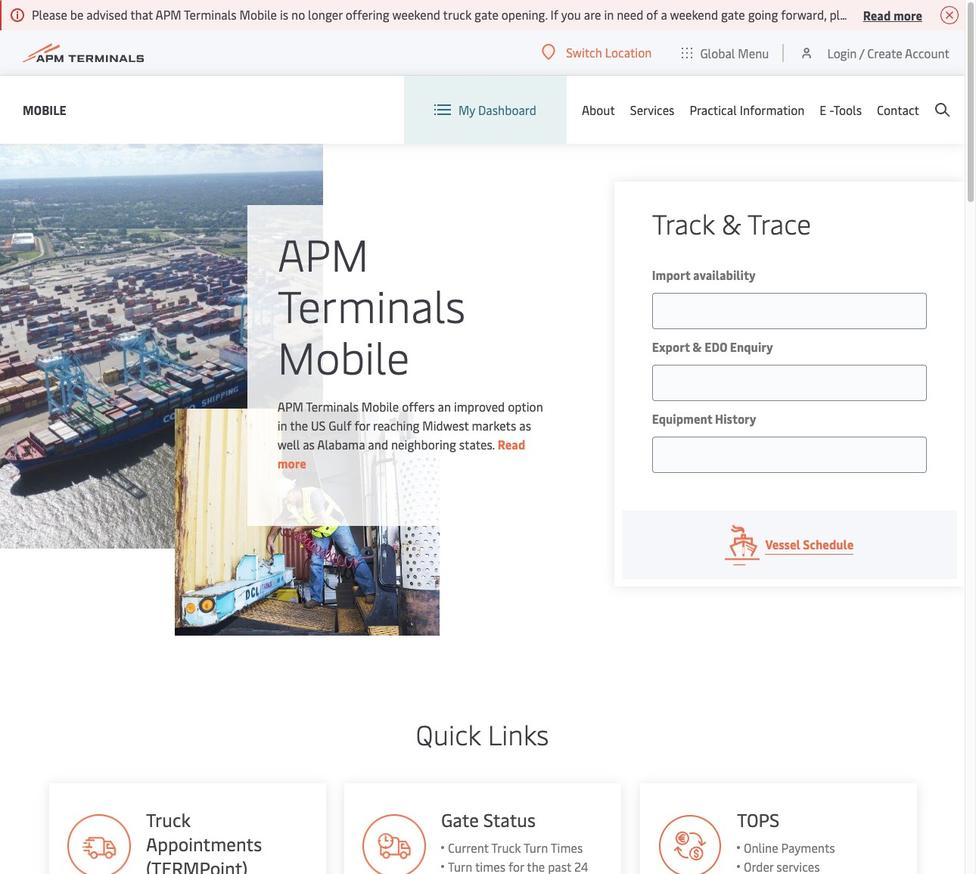 Task type: vqa. For each thing, say whether or not it's contained in the screenshot.
pride at top
no



Task type: locate. For each thing, give the bounding box(es) containing it.
0 horizontal spatial more
[[278, 455, 307, 471]]

advised
[[87, 6, 128, 23]]

2 vertical spatial apm
[[278, 398, 304, 415]]

1 vertical spatial in
[[278, 417, 288, 434]]

alabama
[[318, 436, 365, 452]]

global menu button
[[667, 30, 785, 75]]

truck down status
[[491, 840, 521, 857]]

of
[[647, 6, 659, 23]]

1 horizontal spatial read more
[[864, 6, 923, 23]]

1 weekend from the left
[[393, 6, 441, 23]]

contact button
[[878, 76, 920, 144]]

0 horizontal spatial read more
[[278, 436, 526, 471]]

0 vertical spatial read
[[864, 6, 892, 23]]

gate
[[441, 808, 479, 832]]

account
[[906, 44, 950, 61]]

switch location
[[567, 44, 652, 61]]

read for read more link
[[498, 436, 526, 452]]

more inside button
[[894, 6, 923, 23]]

apm inside apm terminals mobile offers an improved option in the us gulf for reaching midwest markets as well as alabama and neighboring states.
[[278, 398, 304, 415]]

in right the are
[[605, 6, 614, 23]]

email
[[868, 6, 898, 23]]

mobile secondary image
[[175, 409, 440, 636]]

/
[[860, 44, 865, 61]]

mobile link
[[23, 100, 66, 119]]

enquiry
[[731, 339, 774, 355]]

my dashboard
[[459, 101, 537, 118]]

gate
[[475, 6, 499, 23], [722, 6, 746, 23]]

e -tools
[[820, 101, 863, 118]]

1 vertical spatial apm
[[278, 223, 369, 283]]

terminals for apm terminals mobile offers an improved option in the us gulf for reaching midwest markets as well as alabama and neighboring states.
[[306, 398, 359, 415]]

1 horizontal spatial truck
[[491, 840, 521, 857]]

1 horizontal spatial weekend
[[671, 6, 719, 23]]

please
[[32, 6, 67, 23]]

trace
[[748, 204, 812, 242]]

terminals inside apm terminals mobile offers an improved option in the us gulf for reaching midwest markets as well as alabama and neighboring states.
[[306, 398, 359, 415]]

practical information
[[690, 101, 805, 118]]

online
[[744, 840, 778, 857]]

& left trace
[[722, 204, 742, 242]]

read inside read more
[[498, 436, 526, 452]]

improved
[[454, 398, 505, 415]]

switch
[[567, 44, 603, 61]]

read up login / create account link
[[864, 6, 892, 23]]

that
[[130, 6, 153, 23]]

truck
[[443, 6, 472, 23]]

manager truck appointments - 53 image
[[362, 815, 426, 875]]

read inside button
[[864, 6, 892, 23]]

weekend
[[393, 6, 441, 23], [671, 6, 719, 23]]

truck up (termpoint)
[[145, 808, 190, 832]]

apm
[[156, 6, 181, 23], [278, 223, 369, 283], [278, 398, 304, 415]]

schedule
[[804, 536, 855, 553]]

0 horizontal spatial weekend
[[393, 6, 441, 23]]

1 horizontal spatial as
[[520, 417, 532, 434]]

0 vertical spatial in
[[605, 6, 614, 23]]

more down well
[[278, 455, 307, 471]]

read more
[[864, 6, 923, 23], [278, 436, 526, 471]]

in
[[605, 6, 614, 23], [278, 417, 288, 434]]

us
[[311, 417, 326, 434]]

is
[[280, 6, 289, 23]]

0 horizontal spatial in
[[278, 417, 288, 434]]

1 vertical spatial as
[[303, 436, 315, 452]]

states.
[[459, 436, 495, 452]]

equipment
[[653, 410, 713, 427]]

as down option
[[520, 417, 532, 434]]

login / create account
[[828, 44, 950, 61]]

apm inside apm terminals mobile
[[278, 223, 369, 283]]

more left close alert icon
[[894, 6, 923, 23]]

track
[[653, 204, 715, 242]]

more for read more link
[[278, 455, 307, 471]]

read more down reaching
[[278, 436, 526, 471]]

import
[[653, 267, 691, 283]]

1 horizontal spatial more
[[894, 6, 923, 23]]

mobile
[[240, 6, 277, 23], [23, 101, 66, 118], [278, 326, 410, 386], [362, 398, 399, 415]]

0 vertical spatial read more
[[864, 6, 923, 23]]

weekend left truck
[[393, 6, 441, 23]]

1 vertical spatial read more
[[278, 436, 526, 471]]

0 vertical spatial more
[[894, 6, 923, 23]]

0 vertical spatial truck
[[145, 808, 190, 832]]

need
[[617, 6, 644, 23]]

2 vertical spatial terminals
[[306, 398, 359, 415]]

1 vertical spatial more
[[278, 455, 307, 471]]

opening.
[[502, 6, 548, 23]]

read for read more button
[[864, 6, 892, 23]]

1 vertical spatial truck
[[491, 840, 521, 857]]

& for edo
[[693, 339, 703, 355]]

well
[[278, 436, 300, 452]]

my dashboard button
[[435, 76, 537, 144]]

& left edo
[[693, 339, 703, 355]]

switch location button
[[542, 44, 652, 61]]

payments
[[781, 840, 835, 857]]

&
[[722, 204, 742, 242], [693, 339, 703, 355]]

in inside apm terminals mobile offers an improved option in the us gulf for reaching midwest markets as well as alabama and neighboring states.
[[278, 417, 288, 434]]

as right well
[[303, 436, 315, 452]]

the
[[290, 417, 308, 434]]

markets
[[472, 417, 517, 434]]

terminals
[[184, 6, 237, 23], [278, 275, 466, 334], [306, 398, 359, 415]]

in left the on the left top of page
[[278, 417, 288, 434]]

0 horizontal spatial truck
[[145, 808, 190, 832]]

current truck turn times
[[448, 840, 583, 857]]

gate right truck
[[475, 6, 499, 23]]

read more link
[[278, 436, 526, 471]]

export
[[653, 339, 690, 355]]

0 vertical spatial apm
[[156, 6, 181, 23]]

weekend right a
[[671, 6, 719, 23]]

import availability
[[653, 267, 756, 283]]

read more up login / create account
[[864, 6, 923, 23]]

1 vertical spatial &
[[693, 339, 703, 355]]

about button
[[582, 76, 616, 144]]

no
[[292, 6, 305, 23]]

0 vertical spatial &
[[722, 204, 742, 242]]

0 horizontal spatial gate
[[475, 6, 499, 23]]

online payments
[[744, 840, 835, 857]]

1 horizontal spatial read
[[864, 6, 892, 23]]

turn
[[524, 840, 548, 857]]

2 gate from the left
[[722, 6, 746, 23]]

(termpoint)
[[145, 857, 247, 875]]

0 horizontal spatial &
[[693, 339, 703, 355]]

1 vertical spatial read
[[498, 436, 526, 452]]

1 horizontal spatial gate
[[722, 6, 746, 23]]

export & edo enquiry
[[653, 339, 774, 355]]

more
[[894, 6, 923, 23], [278, 455, 307, 471]]

are
[[584, 6, 602, 23]]

read
[[864, 6, 892, 23], [498, 436, 526, 452]]

0 horizontal spatial read
[[498, 436, 526, 452]]

1 horizontal spatial &
[[722, 204, 742, 242]]

gate left going
[[722, 6, 746, 23]]

gate status
[[441, 808, 536, 832]]

an
[[438, 398, 451, 415]]

1 vertical spatial terminals
[[278, 275, 466, 334]]

read more for read more button
[[864, 6, 923, 23]]

offering
[[346, 6, 390, 23]]

read down markets
[[498, 436, 526, 452]]

midwest
[[423, 417, 469, 434]]



Task type: describe. For each thing, give the bounding box(es) containing it.
close alert image
[[941, 6, 960, 24]]

create
[[868, 44, 903, 61]]

edo
[[705, 339, 728, 355]]

& for trace
[[722, 204, 742, 242]]

global menu
[[701, 44, 770, 61]]

services button
[[631, 76, 675, 144]]

availability
[[694, 267, 756, 283]]

and
[[368, 436, 389, 452]]

menu
[[739, 44, 770, 61]]

apm terminals mobile
[[278, 223, 466, 386]]

truck appointments (termpoint)
[[145, 808, 261, 875]]

1 gate from the left
[[475, 6, 499, 23]]

vessel
[[766, 536, 801, 553]]

links
[[488, 716, 549, 753]]

going
[[749, 6, 779, 23]]

current
[[448, 840, 489, 857]]

mobile inside apm terminals mobile offers an improved option in the us gulf for reaching midwest markets as well as alabama and neighboring states.
[[362, 398, 399, 415]]

vessel schedule link
[[622, 511, 958, 579]]

longer
[[308, 6, 343, 23]]

login
[[828, 44, 858, 61]]

apm for apm terminals mobile offers an improved option in the us gulf for reaching midwest markets as well as alabama and neighboring states.
[[278, 398, 304, 415]]

services
[[631, 101, 675, 118]]

please
[[830, 6, 866, 23]]

truck inside truck appointments (termpoint)
[[145, 808, 190, 832]]

read more for read more link
[[278, 436, 526, 471]]

reaching
[[373, 417, 420, 434]]

-
[[830, 101, 834, 118]]

terminals for apm terminals mobile
[[278, 275, 466, 334]]

forward,
[[782, 6, 827, 23]]

offers
[[402, 398, 435, 415]]

quick links
[[416, 716, 549, 753]]

xin da yang zhou  docked at apm terminals mobile image
[[0, 144, 323, 549]]

a
[[662, 6, 668, 23]]

0 vertical spatial as
[[520, 417, 532, 434]]

mobile inside apm terminals mobile
[[278, 326, 410, 386]]

if
[[551, 6, 559, 23]]

you
[[562, 6, 582, 23]]

contact
[[878, 101, 920, 118]]

orange club loyalty program - 56 image
[[67, 815, 130, 875]]

equipment history
[[653, 410, 757, 427]]

apm for apm terminals mobile
[[278, 223, 369, 283]]

login / create account link
[[800, 30, 950, 75]]

be
[[70, 6, 84, 23]]

vessel schedule
[[766, 536, 855, 553]]

option
[[508, 398, 544, 415]]

tops
[[737, 808, 780, 832]]

0 horizontal spatial as
[[303, 436, 315, 452]]

please be advised that apm terminals mobile is no longer offering weekend truck gate opening. if you are in need of a weekend gate going forward, please email
[[32, 6, 901, 23]]

dashboard
[[479, 101, 537, 118]]

more for read more button
[[894, 6, 923, 23]]

e
[[820, 101, 827, 118]]

apm terminals mobile offers an improved option in the us gulf for reaching midwest markets as well as alabama and neighboring states.
[[278, 398, 544, 452]]

neighboring
[[392, 436, 457, 452]]

track & trace
[[653, 204, 812, 242]]

information
[[740, 101, 805, 118]]

gulf
[[329, 417, 352, 434]]

location
[[606, 44, 652, 61]]

for
[[355, 417, 370, 434]]

history
[[716, 410, 757, 427]]

2 weekend from the left
[[671, 6, 719, 23]]

0 vertical spatial terminals
[[184, 6, 237, 23]]

apmt icon 100 image
[[658, 815, 722, 875]]

e -tools button
[[820, 76, 863, 144]]

status
[[483, 808, 536, 832]]

about
[[582, 101, 616, 118]]

1 horizontal spatial in
[[605, 6, 614, 23]]

my
[[459, 101, 476, 118]]

practical information button
[[690, 76, 805, 144]]

read more button
[[864, 5, 923, 24]]

tools
[[834, 101, 863, 118]]

global
[[701, 44, 736, 61]]

times
[[551, 840, 583, 857]]

quick
[[416, 716, 481, 753]]

practical
[[690, 101, 737, 118]]



